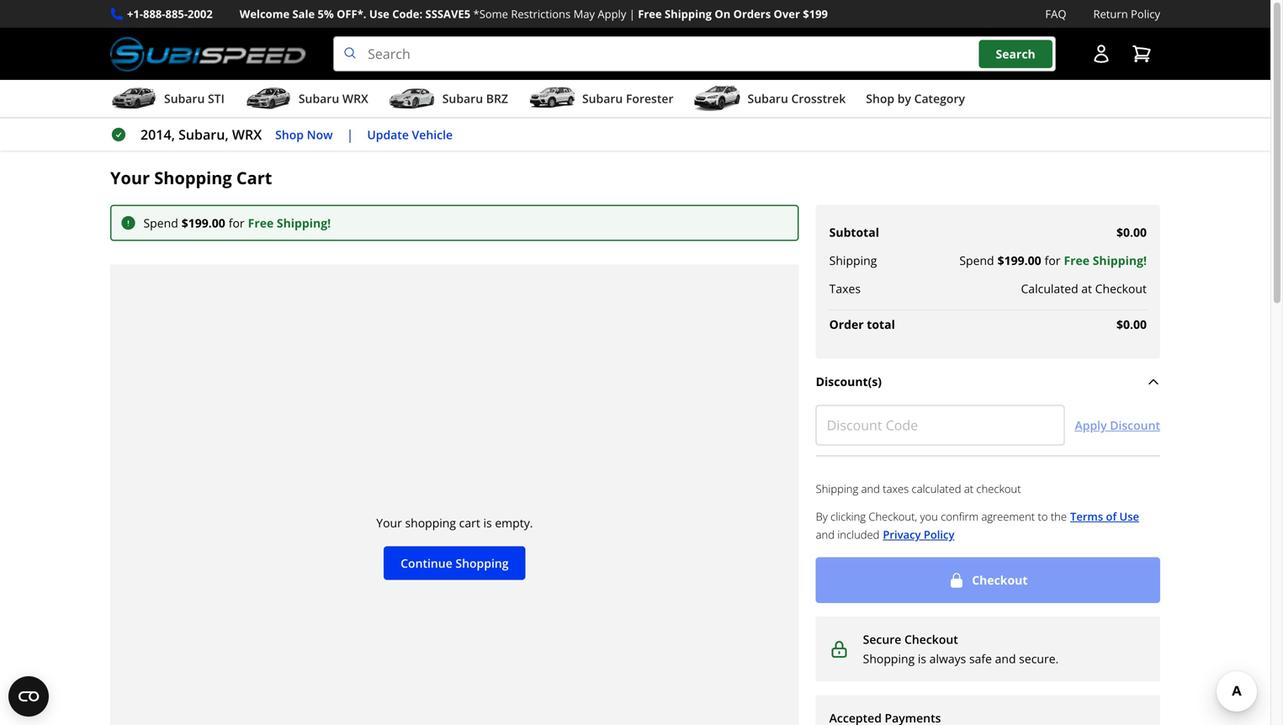 Task type: vqa. For each thing, say whether or not it's contained in the screenshot.


Task type: describe. For each thing, give the bounding box(es) containing it.
subaru sti button
[[110, 83, 225, 117]]

faq
[[1046, 6, 1067, 21]]

shipping for shipping
[[830, 253, 877, 269]]

a subaru brz thumbnail image image
[[389, 86, 436, 111]]

agreement
[[982, 509, 1035, 524]]

shopping inside secure checkout shopping is always safe and secure.
[[863, 651, 915, 667]]

calculated at checkout
[[1021, 281, 1147, 297]]

subaru forester button
[[529, 83, 674, 117]]

sti
[[208, 91, 225, 107]]

secure
[[863, 632, 902, 648]]

subaru forester
[[582, 91, 674, 107]]

search button
[[979, 40, 1053, 68]]

0 horizontal spatial shipping!
[[277, 215, 331, 231]]

1 horizontal spatial and
[[861, 481, 880, 496]]

1 vertical spatial $
[[998, 253, 1005, 269]]

your for your shopping cart is empty.
[[376, 515, 402, 531]]

subaru for subaru sti
[[164, 91, 205, 107]]

shop for shop by category
[[866, 91, 895, 107]]

1 horizontal spatial at
[[1082, 281, 1092, 297]]

empty.
[[495, 515, 533, 531]]

by clicking checkout, you confirm agreement to the terms of use and included privacy policy
[[816, 509, 1140, 542]]

subispeed logo image
[[110, 36, 306, 72]]

return
[[1094, 6, 1128, 21]]

order total
[[830, 317, 895, 333]]

0 horizontal spatial spend
[[143, 215, 178, 231]]

restrictions
[[511, 6, 571, 21]]

calculated
[[912, 481, 962, 496]]

$199
[[803, 6, 828, 21]]

use inside by clicking checkout, you confirm agreement to the terms of use and included privacy policy
[[1120, 509, 1140, 524]]

cart
[[236, 166, 272, 189]]

apply
[[598, 6, 626, 21]]

shop now link
[[275, 125, 333, 144]]

privacy policy link
[[883, 526, 955, 544]]

subaru for subaru brz
[[442, 91, 483, 107]]

vehicle
[[412, 126, 453, 142]]

subaru crosstrek
[[748, 91, 846, 107]]

your shopping cart
[[110, 166, 272, 189]]

and inside secure checkout shopping is always safe and secure.
[[995, 651, 1016, 667]]

terms
[[1071, 509, 1104, 524]]

button image
[[1092, 44, 1112, 64]]

is for always
[[918, 651, 927, 667]]

to
[[1038, 509, 1048, 524]]

subaru for subaru wrx
[[299, 91, 339, 107]]

0 horizontal spatial free
[[248, 215, 274, 231]]

0 horizontal spatial use
[[369, 6, 390, 21]]

checkout inside button
[[972, 572, 1028, 588]]

of
[[1106, 509, 1117, 524]]

shop for shop now
[[275, 126, 304, 142]]

1 horizontal spatial spend
[[960, 253, 994, 269]]

1 horizontal spatial for
[[1045, 253, 1061, 269]]

$0.00 for order total
[[1117, 317, 1147, 333]]

checkout
[[977, 481, 1021, 496]]

a subaru forester thumbnail image image
[[529, 86, 576, 111]]

sale
[[292, 6, 315, 21]]

on
[[715, 6, 731, 21]]

a subaru crosstrek thumbnail image image
[[694, 86, 741, 111]]

secure checkout shopping is always safe and secure.
[[863, 632, 1059, 667]]

shopping for your
[[154, 166, 232, 189]]

885-
[[165, 6, 188, 21]]

continue
[[401, 555, 453, 571]]

safe
[[969, 651, 992, 667]]

open widget image
[[8, 677, 49, 717]]

update vehicle
[[367, 126, 453, 142]]

by
[[816, 509, 828, 524]]

shipping and taxes calculated at checkout
[[816, 481, 1021, 496]]

checkout button
[[816, 557, 1161, 604]]

privacy
[[883, 527, 921, 542]]

continue shopping button
[[384, 547, 526, 580]]

brz
[[486, 91, 508, 107]]

2002
[[188, 6, 213, 21]]

order
[[830, 317, 864, 333]]

shopping for continue
[[456, 555, 509, 571]]

1 horizontal spatial shipping!
[[1093, 253, 1147, 269]]

checkout,
[[869, 509, 918, 524]]

+1-
[[127, 6, 143, 21]]

the
[[1051, 509, 1067, 524]]

update vehicle button
[[367, 125, 453, 144]]



Task type: locate. For each thing, give the bounding box(es) containing it.
shipping down subtotal
[[830, 253, 877, 269]]

0 vertical spatial free
[[638, 6, 662, 21]]

$
[[182, 215, 188, 231], [998, 253, 1005, 269]]

shipping left on
[[665, 6, 712, 21]]

+1-888-885-2002
[[127, 6, 213, 21]]

2 horizontal spatial free
[[1064, 253, 1090, 269]]

1 vertical spatial free
[[248, 215, 274, 231]]

wrx down a subaru wrx thumbnail image
[[232, 126, 262, 144]]

4 subaru from the left
[[582, 91, 623, 107]]

1 vertical spatial |
[[346, 126, 354, 144]]

subaru brz
[[442, 91, 508, 107]]

always
[[930, 651, 966, 667]]

2 vertical spatial checkout
[[905, 632, 958, 648]]

subaru left sti
[[164, 91, 205, 107]]

subaru inside dropdown button
[[442, 91, 483, 107]]

1 horizontal spatial $
[[998, 253, 1005, 269]]

shopping down cart
[[456, 555, 509, 571]]

1 horizontal spatial is
[[918, 651, 927, 667]]

wrx inside dropdown button
[[342, 91, 368, 107]]

1 subaru from the left
[[164, 91, 205, 107]]

taxes
[[883, 481, 909, 496]]

subaru left forester
[[582, 91, 623, 107]]

at right calculated
[[1082, 281, 1092, 297]]

0 vertical spatial checkout
[[1096, 281, 1147, 297]]

1 horizontal spatial free
[[638, 6, 662, 21]]

0 vertical spatial policy
[[1131, 6, 1161, 21]]

subaru wrx button
[[245, 83, 368, 117]]

1 vertical spatial at
[[964, 481, 974, 496]]

your down 2014,
[[110, 166, 150, 189]]

1 horizontal spatial 199.00
[[1005, 253, 1042, 269]]

0 horizontal spatial spend $ 199.00 for free shipping!
[[143, 215, 331, 231]]

1 horizontal spatial shopping
[[456, 555, 509, 571]]

1 vertical spatial shipping
[[830, 253, 877, 269]]

checkout down by clicking checkout, you confirm agreement to the terms of use and included privacy policy
[[972, 572, 1028, 588]]

is right cart
[[483, 515, 492, 531]]

shop by category
[[866, 91, 965, 107]]

a subaru sti thumbnail image image
[[110, 86, 157, 111]]

199.00
[[188, 215, 225, 231], [1005, 253, 1042, 269]]

checkout
[[1096, 281, 1147, 297], [972, 572, 1028, 588], [905, 632, 958, 648]]

subaru crosstrek button
[[694, 83, 846, 117]]

0 horizontal spatial for
[[229, 215, 245, 231]]

free
[[638, 6, 662, 21], [248, 215, 274, 231], [1064, 253, 1090, 269]]

2 vertical spatial shopping
[[863, 651, 915, 667]]

0 vertical spatial shop
[[866, 91, 895, 107]]

0 vertical spatial spend
[[143, 215, 178, 231]]

calculated
[[1021, 281, 1079, 297]]

*some
[[473, 6, 508, 21]]

and
[[861, 481, 880, 496], [816, 527, 835, 542], [995, 651, 1016, 667]]

subaru brz button
[[389, 83, 508, 117]]

1 vertical spatial 199.00
[[1005, 253, 1042, 269]]

subtotal
[[830, 224, 879, 240]]

1 horizontal spatial policy
[[1131, 6, 1161, 21]]

0 horizontal spatial policy
[[924, 527, 955, 542]]

shipping!
[[277, 215, 331, 231], [1093, 253, 1147, 269]]

2014, subaru, wrx
[[141, 126, 262, 144]]

shop inside dropdown button
[[866, 91, 895, 107]]

1 vertical spatial and
[[816, 527, 835, 542]]

shopping inside button
[[456, 555, 509, 571]]

1 vertical spatial spend $ 199.00 for free shipping!
[[960, 253, 1147, 269]]

shop now
[[275, 126, 333, 142]]

discount(s)
[[816, 374, 882, 390]]

spend $ 199.00 for free shipping! down cart
[[143, 215, 331, 231]]

subaru sti
[[164, 91, 225, 107]]

0 horizontal spatial is
[[483, 515, 492, 531]]

subaru right a subaru crosstrek thumbnail image
[[748, 91, 788, 107]]

1 vertical spatial is
[[918, 651, 927, 667]]

use
[[369, 6, 390, 21], [1120, 509, 1140, 524]]

1 vertical spatial your
[[376, 515, 402, 531]]

confirm
[[941, 509, 979, 524]]

1 horizontal spatial shop
[[866, 91, 895, 107]]

1 vertical spatial policy
[[924, 527, 955, 542]]

0 horizontal spatial shopping
[[154, 166, 232, 189]]

policy down 'you'
[[924, 527, 955, 542]]

1 horizontal spatial |
[[629, 6, 635, 21]]

and right safe
[[995, 651, 1016, 667]]

0 horizontal spatial $
[[182, 215, 188, 231]]

terms of use link
[[1071, 508, 1140, 526]]

spend $ 199.00 for free shipping! up calculated
[[960, 253, 1147, 269]]

199.00 up calculated
[[1005, 253, 1042, 269]]

1 vertical spatial $0.00
[[1117, 317, 1147, 333]]

forester
[[626, 91, 674, 107]]

shipping up the clicking
[[816, 481, 859, 496]]

1 vertical spatial spend
[[960, 253, 994, 269]]

2 subaru from the left
[[299, 91, 339, 107]]

shipping
[[665, 6, 712, 21], [830, 253, 877, 269], [816, 481, 859, 496]]

your left shopping
[[376, 515, 402, 531]]

1 vertical spatial shipping!
[[1093, 253, 1147, 269]]

0 horizontal spatial |
[[346, 126, 354, 144]]

free up calculated at checkout
[[1064, 253, 1090, 269]]

0 vertical spatial use
[[369, 6, 390, 21]]

shop
[[866, 91, 895, 107], [275, 126, 304, 142]]

0 horizontal spatial wrx
[[232, 126, 262, 144]]

1 horizontal spatial spend $ 199.00 for free shipping!
[[960, 253, 1147, 269]]

0 vertical spatial 199.00
[[188, 215, 225, 231]]

policy right return
[[1131, 6, 1161, 21]]

and left taxes
[[861, 481, 880, 496]]

subaru left 'brz'
[[442, 91, 483, 107]]

shop left by
[[866, 91, 895, 107]]

0 vertical spatial for
[[229, 215, 245, 231]]

free right the apply
[[638, 6, 662, 21]]

continue shopping
[[401, 555, 509, 571]]

policy inside by clicking checkout, you confirm agreement to the terms of use and included privacy policy
[[924, 527, 955, 542]]

$0.00 down calculated at checkout
[[1117, 317, 1147, 333]]

you
[[920, 509, 938, 524]]

1 $0.00 from the top
[[1117, 224, 1147, 240]]

for up calculated
[[1045, 253, 1061, 269]]

a subaru wrx thumbnail image image
[[245, 86, 292, 111]]

$0.00
[[1117, 224, 1147, 240], [1117, 317, 1147, 333]]

now
[[307, 126, 333, 142]]

by
[[898, 91, 911, 107]]

subaru for subaru forester
[[582, 91, 623, 107]]

0 vertical spatial spend $ 199.00 for free shipping!
[[143, 215, 331, 231]]

subaru wrx
[[299, 91, 368, 107]]

0 horizontal spatial checkout
[[905, 632, 958, 648]]

checkout right calculated
[[1096, 281, 1147, 297]]

secure.
[[1019, 651, 1059, 667]]

1 horizontal spatial your
[[376, 515, 402, 531]]

|
[[629, 6, 635, 21], [346, 126, 354, 144]]

wrx
[[342, 91, 368, 107], [232, 126, 262, 144]]

2014,
[[141, 126, 175, 144]]

return policy link
[[1094, 5, 1161, 23]]

2 horizontal spatial and
[[995, 651, 1016, 667]]

category
[[914, 91, 965, 107]]

use right off*.
[[369, 6, 390, 21]]

off*.
[[337, 6, 367, 21]]

Discount Code field
[[816, 405, 1065, 446]]

1 vertical spatial use
[[1120, 509, 1140, 524]]

199.00 down your shopping cart
[[188, 215, 225, 231]]

1 vertical spatial shop
[[275, 126, 304, 142]]

for down cart
[[229, 215, 245, 231]]

return policy
[[1094, 6, 1161, 21]]

1 vertical spatial wrx
[[232, 126, 262, 144]]

shop inside 'link'
[[275, 126, 304, 142]]

1 vertical spatial shopping
[[456, 555, 509, 571]]

use right of
[[1120, 509, 1140, 524]]

checkout inside secure checkout shopping is always safe and secure.
[[905, 632, 958, 648]]

discount(s) button
[[816, 373, 1161, 392]]

0 vertical spatial is
[[483, 515, 492, 531]]

subaru
[[164, 91, 205, 107], [299, 91, 339, 107], [442, 91, 483, 107], [582, 91, 623, 107], [748, 91, 788, 107]]

shop left now
[[275, 126, 304, 142]]

| right now
[[346, 126, 354, 144]]

shipping for shipping and taxes calculated at checkout
[[816, 481, 859, 496]]

0 vertical spatial shopping
[[154, 166, 232, 189]]

shop by category button
[[866, 83, 965, 117]]

checkout up always
[[905, 632, 958, 648]]

+1-888-885-2002 link
[[127, 5, 213, 23]]

is for empty.
[[483, 515, 492, 531]]

$0.00 up calculated at checkout
[[1117, 224, 1147, 240]]

crosstrek
[[792, 91, 846, 107]]

and inside by clicking checkout, you confirm agreement to the terms of use and included privacy policy
[[816, 527, 835, 542]]

over
[[774, 6, 800, 21]]

subaru,
[[179, 126, 229, 144]]

2 vertical spatial and
[[995, 651, 1016, 667]]

1 vertical spatial for
[[1045, 253, 1061, 269]]

cart
[[459, 515, 480, 531]]

is inside secure checkout shopping is always safe and secure.
[[918, 651, 927, 667]]

1 horizontal spatial use
[[1120, 509, 1140, 524]]

subaru up now
[[299, 91, 339, 107]]

shopping down 2014, subaru, wrx
[[154, 166, 232, 189]]

shopping
[[405, 515, 456, 531]]

3 subaru from the left
[[442, 91, 483, 107]]

2 vertical spatial shipping
[[816, 481, 859, 496]]

may
[[574, 6, 595, 21]]

1 horizontal spatial checkout
[[972, 572, 1028, 588]]

wrx up the update
[[342, 91, 368, 107]]

0 vertical spatial wrx
[[342, 91, 368, 107]]

0 horizontal spatial at
[[964, 481, 974, 496]]

total
[[867, 317, 895, 333]]

your shopping cart is empty.
[[376, 515, 533, 531]]

5%
[[318, 6, 334, 21]]

your for your shopping cart
[[110, 166, 150, 189]]

0 vertical spatial shipping!
[[277, 215, 331, 231]]

subaru for subaru crosstrek
[[748, 91, 788, 107]]

0 vertical spatial |
[[629, 6, 635, 21]]

0 vertical spatial your
[[110, 166, 150, 189]]

0 vertical spatial shipping
[[665, 6, 712, 21]]

888-
[[143, 6, 165, 21]]

1 horizontal spatial wrx
[[342, 91, 368, 107]]

free down cart
[[248, 215, 274, 231]]

for
[[229, 215, 245, 231], [1045, 253, 1061, 269]]

spend
[[143, 215, 178, 231], [960, 253, 994, 269]]

shopping down secure at right
[[863, 651, 915, 667]]

5 subaru from the left
[[748, 91, 788, 107]]

| right the apply
[[629, 6, 635, 21]]

welcome sale 5% off*. use code: sssave5 *some restrictions may apply | free shipping on orders over $199
[[240, 6, 828, 21]]

and down by
[[816, 527, 835, 542]]

spend $ 199.00 for free shipping!
[[143, 215, 331, 231], [960, 253, 1147, 269]]

0 vertical spatial and
[[861, 481, 880, 496]]

0 vertical spatial $0.00
[[1117, 224, 1147, 240]]

0 vertical spatial $
[[182, 215, 188, 231]]

at up confirm
[[964, 481, 974, 496]]

2 vertical spatial free
[[1064, 253, 1090, 269]]

orders
[[734, 6, 771, 21]]

update
[[367, 126, 409, 142]]

1 vertical spatial checkout
[[972, 572, 1028, 588]]

taxes
[[830, 281, 861, 297]]

code:
[[392, 6, 423, 21]]

included
[[838, 527, 880, 542]]

$0.00 for subtotal
[[1117, 224, 1147, 240]]

is left always
[[918, 651, 927, 667]]

0 horizontal spatial and
[[816, 527, 835, 542]]

0 horizontal spatial 199.00
[[188, 215, 225, 231]]

welcome
[[240, 6, 290, 21]]

0 vertical spatial at
[[1082, 281, 1092, 297]]

clicking
[[831, 509, 866, 524]]

faq link
[[1046, 5, 1067, 23]]

0 horizontal spatial your
[[110, 166, 150, 189]]

sssave5
[[425, 6, 471, 21]]

2 horizontal spatial shopping
[[863, 651, 915, 667]]

2 $0.00 from the top
[[1117, 317, 1147, 333]]

search input field
[[333, 36, 1056, 72]]

search
[[996, 46, 1036, 62]]

2 horizontal spatial checkout
[[1096, 281, 1147, 297]]

0 horizontal spatial shop
[[275, 126, 304, 142]]



